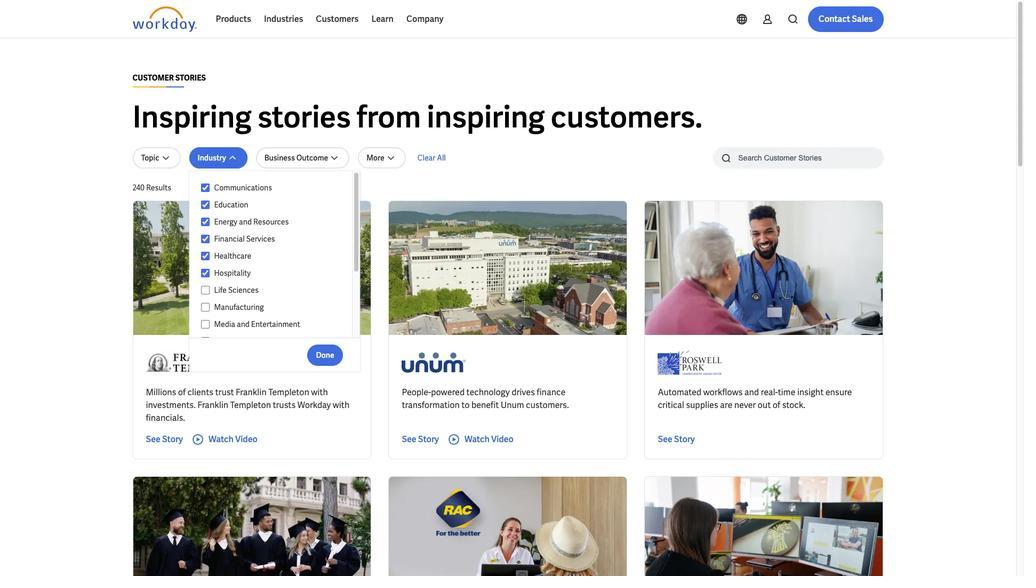 Task type: vqa. For each thing, say whether or not it's contained in the screenshot.
OUT
yes



Task type: describe. For each thing, give the bounding box(es) containing it.
transformation
[[402, 400, 460, 411]]

automated
[[658, 387, 702, 398]]

investments.
[[146, 400, 196, 411]]

inspiring
[[427, 98, 545, 137]]

watch for unum
[[465, 434, 490, 445]]

watch for franklin
[[209, 434, 234, 445]]

automated workflows and real-time insight ensure critical supplies are never out of stock.
[[658, 387, 852, 411]]

all
[[437, 153, 446, 163]]

contact
[[819, 13, 850, 25]]

contact sales link
[[808, 6, 884, 32]]

life
[[214, 285, 227, 295]]

video for franklin
[[235, 434, 258, 445]]

240
[[133, 183, 145, 193]]

education link
[[210, 198, 342, 211]]

see story link for millions of clients trust franklin templeton with investments. franklin templeton trusts workday with financials.
[[146, 433, 183, 446]]

of inside millions of clients trust franklin templeton with investments. franklin templeton trusts workday with financials.
[[178, 387, 186, 398]]

products button
[[209, 6, 258, 32]]

0 vertical spatial franklin
[[236, 387, 267, 398]]

workflows
[[703, 387, 743, 398]]

trusts
[[273, 400, 296, 411]]

done
[[316, 350, 334, 360]]

franklin templeton companies, llc image
[[146, 348, 240, 378]]

from
[[357, 98, 421, 137]]

contact sales
[[819, 13, 873, 25]]

financials.
[[146, 412, 185, 424]]

topic
[[141, 153, 159, 163]]

energy
[[214, 217, 237, 227]]

3 story from the left
[[674, 434, 695, 445]]

financial services
[[214, 234, 275, 244]]

business
[[264, 153, 295, 163]]

hospitality link
[[210, 267, 342, 280]]

story for millions of clients trust franklin templeton with investments. franklin templeton trusts workday with financials.
[[162, 434, 183, 445]]

to
[[462, 400, 470, 411]]

unum image
[[402, 348, 466, 378]]

of inside automated workflows and real-time insight ensure critical supplies are never out of stock.
[[773, 400, 781, 411]]

education
[[214, 200, 248, 210]]

energy and resources link
[[210, 216, 342, 228]]

manufacturing link
[[210, 301, 342, 314]]

entertainment
[[251, 320, 300, 329]]

clear
[[418, 153, 436, 163]]

3 see from the left
[[658, 434, 673, 445]]

time
[[778, 387, 796, 398]]

supplies
[[686, 400, 718, 411]]

see for millions of clients trust franklin templeton with investments. franklin templeton trusts workday with financials.
[[146, 434, 160, 445]]

manufacturing
[[214, 303, 264, 312]]

financial services link
[[210, 233, 342, 245]]

people-
[[402, 387, 431, 398]]

resources
[[253, 217, 289, 227]]

0 vertical spatial customers.
[[551, 98, 703, 137]]

services
[[246, 234, 275, 244]]

customers. inside people-powered technology drives finance transformation to benefit unum customers.
[[526, 400, 569, 411]]

stock.
[[782, 400, 806, 411]]

out
[[758, 400, 771, 411]]

hospitality
[[214, 268, 251, 278]]

Search Customer Stories text field
[[732, 148, 863, 167]]

healthcare
[[214, 251, 251, 261]]

workday
[[298, 400, 331, 411]]

3 see story link from the left
[[658, 433, 695, 446]]

0 horizontal spatial franklin
[[198, 400, 228, 411]]

more
[[367, 153, 385, 163]]

0 vertical spatial with
[[311, 387, 328, 398]]

3 see story from the left
[[658, 434, 695, 445]]

business outcome
[[264, 153, 328, 163]]

business outcome button
[[256, 147, 350, 169]]

watch video link for franklin
[[192, 433, 258, 446]]

see story for people-powered technology drives finance transformation to benefit unum customers.
[[402, 434, 439, 445]]

and for entertainment
[[237, 320, 250, 329]]

media
[[214, 320, 235, 329]]

240 results
[[133, 183, 171, 193]]

results
[[146, 183, 171, 193]]

communications link
[[210, 181, 342, 194]]

industry button
[[189, 147, 247, 169]]

company
[[407, 13, 444, 25]]

media and entertainment link
[[210, 318, 342, 331]]

life sciences
[[214, 285, 259, 295]]

see story link for people-powered technology drives finance transformation to benefit unum customers.
[[402, 433, 439, 446]]

clients
[[188, 387, 213, 398]]

customer
[[133, 73, 174, 83]]

inspiring
[[133, 98, 252, 137]]



Task type: locate. For each thing, give the bounding box(es) containing it.
franklin
[[236, 387, 267, 398], [198, 400, 228, 411]]

topic button
[[133, 147, 181, 169]]

watch video link
[[192, 433, 258, 446], [448, 433, 514, 446]]

0 horizontal spatial watch
[[209, 434, 234, 445]]

1 vertical spatial of
[[773, 400, 781, 411]]

unum
[[501, 400, 524, 411]]

1 see story link from the left
[[146, 433, 183, 446]]

products
[[216, 13, 251, 25]]

1 horizontal spatial see story link
[[402, 433, 439, 446]]

story down financials.
[[162, 434, 183, 445]]

1 horizontal spatial story
[[418, 434, 439, 445]]

see
[[146, 434, 160, 445], [402, 434, 417, 445], [658, 434, 673, 445]]

watch video for franklin
[[209, 434, 258, 445]]

benefit
[[472, 400, 499, 411]]

2 watch from the left
[[465, 434, 490, 445]]

templeton down trust
[[230, 400, 271, 411]]

with up workday
[[311, 387, 328, 398]]

with
[[311, 387, 328, 398], [333, 400, 350, 411]]

roswell park comprehensive cancer center (roswell park cancer institute) image
[[658, 348, 722, 378]]

never
[[734, 400, 756, 411]]

2 horizontal spatial see story
[[658, 434, 695, 445]]

0 vertical spatial of
[[178, 387, 186, 398]]

ensure
[[826, 387, 852, 398]]

see down critical
[[658, 434, 673, 445]]

0 horizontal spatial with
[[311, 387, 328, 398]]

0 horizontal spatial see story link
[[146, 433, 183, 446]]

0 horizontal spatial of
[[178, 387, 186, 398]]

1 horizontal spatial watch video link
[[448, 433, 514, 446]]

1 horizontal spatial with
[[333, 400, 350, 411]]

1 watch video link from the left
[[192, 433, 258, 446]]

2 horizontal spatial story
[[674, 434, 695, 445]]

1 story from the left
[[162, 434, 183, 445]]

franklin right trust
[[236, 387, 267, 398]]

inspiring stories from inspiring customers.
[[133, 98, 703, 137]]

and up 'financial services'
[[239, 217, 252, 227]]

done button
[[308, 344, 343, 366]]

1 vertical spatial franklin
[[198, 400, 228, 411]]

life sciences link
[[210, 284, 342, 297]]

of up investments.
[[178, 387, 186, 398]]

watch video link down benefit
[[448, 433, 514, 446]]

story down transformation
[[418, 434, 439, 445]]

and up the never
[[745, 387, 759, 398]]

go to the homepage image
[[133, 6, 197, 32]]

2 video from the left
[[491, 434, 514, 445]]

company button
[[400, 6, 450, 32]]

customers.
[[551, 98, 703, 137], [526, 400, 569, 411]]

story
[[162, 434, 183, 445], [418, 434, 439, 445], [674, 434, 695, 445]]

and down manufacturing
[[237, 320, 250, 329]]

see story down financials.
[[146, 434, 183, 445]]

see story link down critical
[[658, 433, 695, 446]]

clear all
[[418, 153, 446, 163]]

learn
[[372, 13, 394, 25]]

0 vertical spatial templeton
[[268, 387, 309, 398]]

1 horizontal spatial see
[[402, 434, 417, 445]]

2 see story link from the left
[[402, 433, 439, 446]]

2 see from the left
[[402, 434, 417, 445]]

0 horizontal spatial see story
[[146, 434, 183, 445]]

drives
[[512, 387, 535, 398]]

story for people-powered technology drives finance transformation to benefit unum customers.
[[418, 434, 439, 445]]

watch video down millions of clients trust franklin templeton with investments. franklin templeton trusts workday with financials. at the left of page
[[209, 434, 258, 445]]

more button
[[358, 147, 406, 169]]

video down millions of clients trust franklin templeton with investments. franklin templeton trusts workday with financials. at the left of page
[[235, 434, 258, 445]]

see story link down transformation
[[402, 433, 439, 446]]

1 see from the left
[[146, 434, 160, 445]]

0 horizontal spatial video
[[235, 434, 258, 445]]

nonprofit link
[[210, 335, 342, 348]]

stories
[[257, 98, 351, 137]]

templeton up trusts
[[268, 387, 309, 398]]

people-powered technology drives finance transformation to benefit unum customers.
[[402, 387, 569, 411]]

1 horizontal spatial franklin
[[236, 387, 267, 398]]

millions of clients trust franklin templeton with investments. franklin templeton trusts workday with financials.
[[146, 387, 350, 424]]

powered
[[431, 387, 465, 398]]

see down financials.
[[146, 434, 160, 445]]

with right workday
[[333, 400, 350, 411]]

watch video for unum
[[465, 434, 514, 445]]

watch down millions of clients trust franklin templeton with investments. franklin templeton trusts workday with financials. at the left of page
[[209, 434, 234, 445]]

watch video link down millions of clients trust franklin templeton with investments. franklin templeton trusts workday with financials. at the left of page
[[192, 433, 258, 446]]

trust
[[215, 387, 234, 398]]

watch
[[209, 434, 234, 445], [465, 434, 490, 445]]

0 horizontal spatial watch video link
[[192, 433, 258, 446]]

insight
[[797, 387, 824, 398]]

0 horizontal spatial story
[[162, 434, 183, 445]]

finance
[[537, 387, 566, 398]]

see story
[[146, 434, 183, 445], [402, 434, 439, 445], [658, 434, 695, 445]]

of right the out
[[773, 400, 781, 411]]

video down unum
[[491, 434, 514, 445]]

industries
[[264, 13, 303, 25]]

critical
[[658, 400, 684, 411]]

industry
[[198, 153, 226, 163]]

franklin down trust
[[198, 400, 228, 411]]

video
[[235, 434, 258, 445], [491, 434, 514, 445]]

see story down critical
[[658, 434, 695, 445]]

sciences
[[228, 285, 259, 295]]

2 watch video link from the left
[[448, 433, 514, 446]]

customers
[[316, 13, 359, 25]]

and for resources
[[239, 217, 252, 227]]

2 see story from the left
[[402, 434, 439, 445]]

energy and resources
[[214, 217, 289, 227]]

None checkbox
[[201, 200, 210, 210], [201, 251, 210, 261], [201, 303, 210, 312], [201, 320, 210, 329], [201, 200, 210, 210], [201, 251, 210, 261], [201, 303, 210, 312], [201, 320, 210, 329]]

learn button
[[365, 6, 400, 32]]

2 horizontal spatial see story link
[[658, 433, 695, 446]]

see down transformation
[[402, 434, 417, 445]]

0 horizontal spatial watch video
[[209, 434, 258, 445]]

0 vertical spatial and
[[239, 217, 252, 227]]

and inside automated workflows and real-time insight ensure critical supplies are never out of stock.
[[745, 387, 759, 398]]

financial
[[214, 234, 245, 244]]

of
[[178, 387, 186, 398], [773, 400, 781, 411]]

1 horizontal spatial video
[[491, 434, 514, 445]]

watch down benefit
[[465, 434, 490, 445]]

1 horizontal spatial see story
[[402, 434, 439, 445]]

nonprofit
[[214, 337, 247, 346]]

2 watch video from the left
[[465, 434, 514, 445]]

customers button
[[310, 6, 365, 32]]

see story down transformation
[[402, 434, 439, 445]]

communications
[[214, 183, 272, 193]]

millions
[[146, 387, 176, 398]]

customer stories
[[133, 73, 206, 83]]

healthcare link
[[210, 250, 342, 262]]

industries button
[[258, 6, 310, 32]]

None checkbox
[[201, 183, 210, 193], [201, 217, 210, 227], [201, 234, 210, 244], [201, 268, 210, 278], [201, 285, 210, 295], [201, 337, 210, 346], [201, 183, 210, 193], [201, 217, 210, 227], [201, 234, 210, 244], [201, 268, 210, 278], [201, 285, 210, 295], [201, 337, 210, 346]]

1 vertical spatial and
[[237, 320, 250, 329]]

1 watch video from the left
[[209, 434, 258, 445]]

see story link down financials.
[[146, 433, 183, 446]]

templeton
[[268, 387, 309, 398], [230, 400, 271, 411]]

outcome
[[296, 153, 328, 163]]

media and entertainment
[[214, 320, 300, 329]]

sales
[[852, 13, 873, 25]]

watch video
[[209, 434, 258, 445], [465, 434, 514, 445]]

are
[[720, 400, 733, 411]]

watch video down benefit
[[465, 434, 514, 445]]

1 vertical spatial customers.
[[526, 400, 569, 411]]

watch video link for unum
[[448, 433, 514, 446]]

real-
[[761, 387, 778, 398]]

0 horizontal spatial see
[[146, 434, 160, 445]]

technology
[[467, 387, 510, 398]]

2 story from the left
[[418, 434, 439, 445]]

stories
[[175, 73, 206, 83]]

1 video from the left
[[235, 434, 258, 445]]

clear all button
[[414, 147, 449, 169]]

1 see story from the left
[[146, 434, 183, 445]]

see story link
[[146, 433, 183, 446], [402, 433, 439, 446], [658, 433, 695, 446]]

2 horizontal spatial see
[[658, 434, 673, 445]]

see for people-powered technology drives finance transformation to benefit unum customers.
[[402, 434, 417, 445]]

1 horizontal spatial of
[[773, 400, 781, 411]]

1 watch from the left
[[209, 434, 234, 445]]

1 vertical spatial templeton
[[230, 400, 271, 411]]

video for unum
[[491, 434, 514, 445]]

story down critical
[[674, 434, 695, 445]]

see story for millions of clients trust franklin templeton with investments. franklin templeton trusts workday with financials.
[[146, 434, 183, 445]]

1 horizontal spatial watch video
[[465, 434, 514, 445]]

and
[[239, 217, 252, 227], [237, 320, 250, 329], [745, 387, 759, 398]]

1 horizontal spatial watch
[[465, 434, 490, 445]]

2 vertical spatial and
[[745, 387, 759, 398]]

1 vertical spatial with
[[333, 400, 350, 411]]



